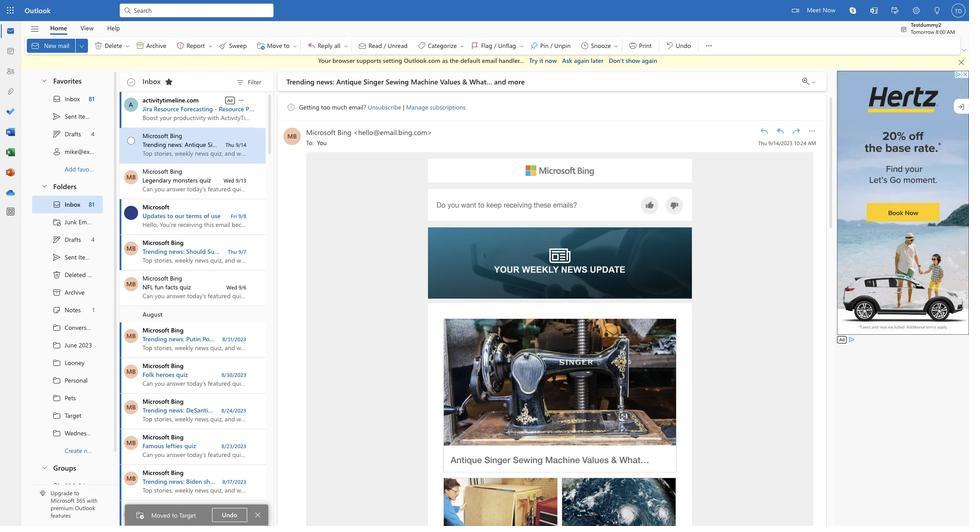 Task type: vqa. For each thing, say whether or not it's contained in the screenshot.


Task type: describe. For each thing, give the bounding box(es) containing it.
to inside  move to 
[[284, 41, 290, 50]]

nfl
[[143, 283, 153, 291]]

drafts inside favorites tree
[[65, 130, 81, 138]]

select a conversation checkbox for trending news: antique singer sewing machine values & what… and more
[[121, 128, 143, 147]]

more right you popup button
[[331, 140, 345, 149]]

81 for  tree item in the favorites tree
[[89, 95, 95, 103]]

mb for trending news: biden shouts during speech, challenges… and more
[[126, 474, 136, 483]]

 drafts for second  tree item from the bottom of the antique singer sewing machine values & what… "application"
[[52, 130, 81, 138]]

 looney
[[52, 358, 84, 367]]

2  tree item from the top
[[32, 231, 103, 248]]

yes image
[[641, 197, 659, 214]]

archive inside "" tree item
[[65, 288, 85, 297]]

create new folder tree item
[[32, 442, 113, 460]]

to:
[[306, 138, 314, 147]]

outlook banner
[[0, 0, 969, 22]]

singer inside email message element
[[485, 455, 511, 465]]

setting
[[383, 56, 402, 65]]

 read / unread
[[358, 41, 408, 50]]

 june 2023
[[52, 341, 92, 350]]

during
[[224, 477, 242, 486]]

browser
[[333, 56, 355, 65]]


[[530, 41, 539, 50]]

email message element
[[278, 94, 826, 526]]

wed for nfl fun facts quiz
[[227, 284, 237, 291]]

 for  looney
[[52, 358, 61, 367]]

much
[[332, 103, 347, 111]]

 inbox for  tree item in the favorites tree
[[52, 94, 80, 103]]

thu inside email message element
[[758, 139, 767, 146]]

excel image
[[6, 148, 15, 157]]

 for  move to 
[[257, 41, 265, 50]]

weekly
[[522, 265, 559, 275]]

inbox 
[[143, 77, 173, 86]]

trending for thu 9/14
[[143, 140, 166, 149]]

1 resource from the left
[[154, 105, 179, 113]]

of
[[204, 211, 209, 220]]

trending for thu 9/7
[[143, 247, 167, 255]]

antique singer sewing machine values & what…
[[451, 455, 650, 465]]

email?
[[349, 103, 366, 111]]

microsoft bing image for trending news: biden shouts during speech, challenges… and more
[[124, 472, 138, 486]]

fun
[[155, 283, 164, 291]]

5  tree item from the top
[[32, 389, 103, 407]]

help
[[107, 24, 120, 32]]

and right rises
[[279, 406, 289, 414]]

trump
[[280, 247, 298, 255]]

sewing inside email message element
[[513, 455, 543, 465]]

ask
[[562, 56, 572, 65]]

6  tree item from the top
[[32, 407, 103, 424]]


[[913, 7, 920, 14]]

subscriptions
[[430, 103, 466, 111]]

3  tree item from the top
[[32, 354, 103, 372]]

microsoft bing for trending news: putin powerless to complain about china… and more
[[143, 326, 184, 334]]

 tree item
[[32, 477, 103, 495]]

it
[[540, 56, 543, 65]]

 inside the  delete 
[[125, 43, 130, 49]]

 for 
[[776, 127, 785, 135]]

 tree item
[[32, 143, 119, 160]]

rises
[[263, 406, 277, 414]]

select a conversation checkbox for trending news: putin powerless to complain about china… and more
[[121, 322, 143, 343]]

 inside  flag / unflag 
[[519, 43, 525, 49]]

moved
[[151, 511, 170, 519]]

these
[[534, 201, 551, 209]]

7  tree item from the top
[[32, 424, 103, 442]]

quiz right facts
[[180, 283, 191, 291]]

thu 9/14
[[226, 141, 246, 148]]

move
[[267, 41, 282, 50]]

outlook link
[[25, 0, 51, 21]]

outlook inside upgrade to microsoft 365 with premium outlook features
[[75, 504, 95, 512]]

 notes
[[52, 306, 81, 314]]

undo inside undo button
[[222, 511, 237, 519]]

inbox inside inbox 
[[143, 77, 161, 86]]

 inside  snooze 
[[614, 43, 619, 49]]

and right 'china…'
[[309, 335, 320, 343]]

8/24/2023
[[221, 407, 246, 414]]

 for  personal
[[52, 376, 61, 385]]

message list section
[[120, 70, 347, 526]]

to do image
[[6, 108, 15, 117]]

activitytimeline.com image
[[124, 97, 138, 112]]


[[581, 41, 589, 50]]

and right challenges…
[[303, 477, 313, 486]]

machine inside email message element
[[545, 455, 580, 465]]

ask again later
[[562, 56, 604, 65]]

items inside  deleted items
[[88, 271, 102, 279]]

your weekly news update
[[494, 265, 626, 275]]

tags group
[[354, 37, 620, 55]]

0 vertical spatial  button
[[954, 56, 969, 68]]

more apps image
[[6, 208, 15, 217]]

2  tree item from the top
[[32, 248, 103, 266]]

your
[[318, 56, 331, 65]]

 filter
[[236, 78, 261, 87]]

snooze
[[591, 41, 611, 50]]

 inside folders tree item
[[41, 183, 48, 190]]

august heading
[[120, 306, 266, 322]]

more down handler...
[[508, 77, 525, 86]]

 personal
[[52, 376, 88, 385]]

microsoft bing for trending news: biden shouts during speech, challenges… and more
[[143, 468, 184, 477]]

email
[[79, 218, 93, 226]]

mb for nfl fun facts quiz
[[126, 280, 136, 288]]

files image
[[6, 88, 15, 96]]

supreme
[[207, 247, 232, 255]]

bing for trending news: antique singer sewing machine values & what… and more
[[170, 131, 182, 140]]

wed 9/13
[[224, 177, 246, 184]]

tomorrow
[[911, 28, 935, 35]]

wed for legendary monsters quiz
[[224, 177, 234, 184]]

select a conversation checkbox for folk heroes quiz
[[121, 358, 143, 379]]


[[219, 41, 227, 50]]

microsoft down updates
[[143, 238, 169, 247]]

 tree item
[[32, 284, 103, 301]]

antique singer sewing machine values & what… application
[[0, 0, 969, 526]]

and right from…
[[320, 247, 331, 255]]

10:24
[[794, 139, 807, 146]]

 move to 
[[257, 41, 298, 50]]

add favorite
[[65, 165, 98, 173]]

microsoft for trending news: desantis disappears, vivek rises and woke… and more
[[143, 397, 169, 406]]

news: for thu 9/7
[[169, 247, 185, 255]]

you
[[317, 138, 327, 147]]

quiz right hits
[[170, 513, 182, 521]]


[[934, 7, 941, 14]]

bing for trending news: desantis disappears, vivek rises and woke… and more
[[171, 397, 184, 406]]

sweep
[[229, 41, 247, 50]]

0 vertical spatial machine
[[411, 77, 438, 86]]

 inside tree item
[[52, 288, 61, 297]]

microsoft bing image for no. 1 hits quiz
[[124, 507, 138, 521]]

again inside 'button'
[[574, 56, 589, 65]]

0 horizontal spatial  button
[[700, 37, 718, 55]]

2  tree item from the top
[[32, 336, 103, 354]]

4 for second  tree item from the bottom of the antique singer sewing machine values & what… "application"
[[91, 130, 95, 138]]

groups tree item
[[32, 460, 103, 477]]

new
[[44, 41, 56, 50]]

microsoft for nfl fun facts quiz
[[143, 274, 168, 282]]

1 inside '' tree item
[[92, 306, 95, 314]]

4 for second  tree item from the top of the antique singer sewing machine values & what… "application"
[[91, 235, 95, 244]]

microsoft bing image for trending news: putin powerless to complain about china… and more
[[124, 329, 138, 343]]

trending news: biden shouts during speech, challenges… and more
[[143, 477, 330, 486]]

 tree item
[[32, 266, 103, 284]]

microsoft bing image for legendary monsters quiz
[[124, 170, 138, 184]]

microsoft bing for folk heroes quiz
[[143, 362, 184, 370]]

add
[[65, 165, 76, 173]]

now
[[545, 56, 557, 65]]

 inside  categorize 
[[460, 43, 465, 49]]

 inside message list section
[[254, 512, 261, 519]]

wednesday
[[65, 429, 96, 437]]

jira resource forecasting - resource planning & tracking
[[143, 105, 302, 113]]

read
[[369, 41, 382, 50]]


[[803, 78, 810, 85]]

 for  dropdown button within the email message element
[[808, 127, 817, 135]]

features
[[51, 512, 71, 519]]

again inside button
[[642, 56, 657, 65]]

looney
[[65, 359, 84, 367]]

 tree item
[[32, 213, 103, 231]]

values inside message list list box
[[273, 140, 290, 149]]

4  tree item from the top
[[32, 372, 103, 389]]

folk heroes quiz
[[143, 370, 188, 379]]

news: down your
[[317, 77, 334, 86]]

0 vertical spatial antique
[[336, 77, 362, 86]]


[[850, 7, 857, 14]]

more right from…
[[332, 247, 347, 255]]

as
[[442, 56, 448, 65]]

bing for legendary monsters quiz
[[170, 167, 182, 175]]


[[128, 78, 135, 85]]

select a conversation checkbox for nfl fun facts quiz
[[121, 270, 143, 291]]


[[176, 41, 185, 50]]

0 vertical spatial microsoft bing image
[[283, 127, 301, 145]]

 for the left  dropdown button
[[705, 41, 714, 50]]

getting
[[299, 103, 319, 111]]

microsoft for no. 1 hits quiz
[[143, 504, 169, 512]]

& inside email message element
[[611, 455, 617, 465]]

antique singer sewing machine values & what… link
[[451, 455, 669, 465]]

microsoft inside email message element
[[306, 127, 336, 137]]

select a conversation checkbox for trending news: desantis disappears, vivek rises and woke… and more
[[121, 394, 143, 414]]

microsoft bing for nfl fun facts quiz
[[143, 274, 182, 282]]

updates to our terms of use
[[143, 211, 221, 220]]

mb for legendary monsters quiz
[[126, 173, 136, 181]]

more right woke…
[[326, 406, 340, 414]]

bing for famous lefties quiz
[[171, 433, 184, 441]]

 button inside email message element
[[805, 124, 819, 138]]

quiz for heroes
[[176, 370, 188, 379]]

 snooze 
[[581, 41, 619, 50]]

sewing inside message list list box
[[227, 140, 246, 149]]

microsoft for trending news: antique singer sewing machine values & what… and more
[[143, 131, 168, 140]]

update
[[590, 265, 626, 275]]

 for  pets
[[52, 394, 61, 402]]

news: for 8/31/2023
[[169, 335, 185, 343]]

bing for nfl fun facts quiz
[[170, 274, 182, 282]]

bing for folk heroes quiz
[[171, 362, 184, 370]]

/ for 
[[551, 41, 553, 50]]

too
[[321, 103, 330, 111]]

 inside 'groups' tree item
[[41, 464, 48, 471]]

heroes
[[156, 370, 175, 379]]

 button for 
[[207, 39, 214, 53]]

mb inside popup button
[[287, 132, 297, 140]]

 for trending news: antique singer sewing machine values & what… and more
[[127, 137, 135, 145]]

trending up getting at the top
[[286, 77, 315, 86]]

microsoft bing <hello@email.bing.com>
[[306, 127, 432, 137]]

microsoft bing for trending news: antique singer sewing machine values & what… and more
[[143, 131, 182, 140]]


[[792, 7, 799, 14]]

2 drafts from the top
[[65, 235, 81, 244]]

 inside  archive
[[136, 41, 145, 50]]

1 horizontal spatial what…
[[469, 77, 492, 86]]

 right the mail
[[78, 42, 85, 50]]

use
[[211, 211, 221, 220]]

select a conversation checkbox for trending news: should supreme court disqualify trump from… and more
[[121, 235, 143, 254]]

archive inside move & delete group
[[146, 41, 166, 50]]

forecasting
[[181, 105, 213, 113]]

print
[[639, 41, 652, 50]]

unsubscribe
[[368, 103, 401, 111]]

show
[[626, 56, 640, 65]]

am inside email message element
[[808, 139, 816, 146]]

machine inside message list list box
[[248, 140, 271, 149]]

 inside favorites tree
[[52, 130, 61, 138]]

microsoft for famous lefties quiz
[[143, 433, 169, 441]]

bing for trending news: biden shouts during speech, challenges… and more
[[171, 468, 184, 477]]

jira
[[143, 105, 152, 113]]

more right 'china…'
[[321, 335, 336, 343]]

1  tree item from the top
[[32, 108, 103, 125]]

bing down our
[[171, 238, 184, 247]]

your
[[494, 265, 520, 275]]

2  tree item from the top
[[32, 196, 103, 213]]

am inside  testdummy2 tomorrow 8:00 am
[[947, 28, 955, 35]]

more right challenges…
[[315, 477, 330, 486]]

2  from the top
[[52, 235, 61, 244]]

 button for 
[[124, 39, 131, 53]]

9/14/2023
[[769, 139, 793, 146]]

news: for thu 9/14
[[168, 140, 183, 149]]

thu for trending news: should supreme court disqualify trump from… and more
[[228, 248, 237, 255]]

select a conversation checkbox for no. 1 hits quiz
[[121, 501, 143, 521]]

0 vertical spatial values
[[440, 77, 461, 86]]

add favorite tree item
[[32, 160, 103, 178]]

trending for 8/31/2023
[[143, 335, 167, 343]]

mail image
[[6, 27, 15, 36]]

none text field inside email message element
[[306, 138, 752, 147]]

0 vertical spatial trending news: antique singer sewing machine values & what… and more
[[286, 77, 525, 86]]

lefties
[[166, 442, 183, 450]]


[[962, 48, 967, 52]]

vivek
[[246, 406, 261, 414]]


[[30, 24, 39, 34]]

report
[[187, 41, 205, 50]]

 inside favorites tree
[[52, 112, 61, 121]]

 pin / unpin
[[530, 41, 571, 50]]

want
[[461, 201, 476, 209]]

tab list inside antique singer sewing machine values & what… "application"
[[44, 21, 127, 35]]

values inside email message element
[[583, 455, 609, 465]]



Task type: locate. For each thing, give the bounding box(es) containing it.
81 inside tree
[[89, 200, 95, 209]]

view button
[[74, 21, 100, 35]]

 new mail
[[31, 41, 69, 50]]

0 vertical spatial 
[[52, 112, 61, 121]]

/ inside  read / unread
[[384, 41, 386, 50]]

1 / from the left
[[384, 41, 386, 50]]

the
[[450, 56, 459, 65]]

inbox heading
[[143, 72, 176, 91]]

0 vertical spatial  tree item
[[32, 90, 103, 108]]

antique inside message list list box
[[185, 140, 206, 149]]

handler...
[[499, 56, 524, 65]]

 button
[[789, 124, 804, 138]]

 inside  move to 
[[257, 41, 265, 50]]

powerpoint image
[[6, 169, 15, 177]]

5 select a conversation checkbox from the top
[[121, 501, 143, 521]]

1 vertical spatial 
[[127, 137, 135, 145]]

 tree item
[[32, 301, 103, 319]]

microsoft up fun
[[143, 274, 168, 282]]

0 horizontal spatial 
[[207, 238, 216, 247]]

microsoft bing for trending news: desantis disappears, vivek rises and woke… and more
[[143, 397, 184, 406]]

onedrive image
[[6, 189, 15, 198]]

 for  delete 
[[94, 41, 103, 50]]

 left favorites
[[41, 77, 48, 84]]

 left move
[[257, 41, 265, 50]]

1 vertical spatial archive
[[65, 288, 85, 297]]

quiz for monsters
[[200, 176, 211, 184]]

3 microsoft bing image from the top
[[124, 329, 138, 343]]

2 resource from the left
[[219, 105, 244, 113]]

inbox for  tree item in the favorites tree
[[65, 95, 80, 103]]

0 vertical spatial select a conversation checkbox
[[121, 128, 143, 147]]

favorites tree item
[[32, 72, 103, 90]]

 button left groups
[[37, 460, 51, 476]]

you
[[448, 201, 459, 209]]

3 / from the left
[[551, 41, 553, 50]]

 up 9/14/2023
[[776, 127, 785, 135]]

0 vertical spatial 
[[127, 78, 135, 86]]

 right 8/16/2023
[[254, 512, 261, 519]]

1  inbox from the top
[[52, 94, 80, 103]]

 inside tree item
[[52, 270, 61, 279]]

select a conversation checkbox containing m
[[121, 199, 143, 220]]

4 select a conversation checkbox from the top
[[121, 465, 143, 486]]

1  drafts from the top
[[52, 130, 81, 138]]

<hello@email.bing.com>
[[353, 127, 432, 137]]

trending for 8/17/2023
[[143, 477, 167, 486]]


[[236, 78, 245, 87]]

0 vertical spatial target
[[65, 411, 81, 420]]

 button for 
[[76, 39, 88, 53]]

 inside the  reply all 
[[344, 43, 349, 49]]

 inside button
[[207, 238, 216, 247]]

bing up no. 1 hits quiz
[[171, 504, 184, 512]]

0 horizontal spatial resource
[[154, 105, 179, 113]]

microsoft bing image
[[124, 170, 138, 184], [124, 277, 138, 291], [124, 329, 138, 343], [124, 400, 138, 414], [124, 436, 138, 450], [124, 472, 138, 486]]

 for 
[[207, 238, 216, 247]]

select a conversation checkbox for updates to our terms of use
[[121, 199, 143, 220]]

moved to target
[[151, 511, 196, 519]]

2 again from the left
[[642, 56, 657, 65]]

1  from the top
[[127, 78, 135, 86]]

outlook inside "banner"
[[25, 6, 51, 15]]

2 4 from the top
[[91, 235, 95, 244]]

 left 
[[519, 43, 525, 49]]

 tree item
[[32, 319, 103, 336], [32, 336, 103, 354], [32, 354, 103, 372], [32, 372, 103, 389], [32, 389, 103, 407], [32, 407, 103, 424], [32, 424, 103, 442]]

thu for trending news: antique singer sewing machine values & what… and more
[[226, 141, 234, 148]]

famous lefties quiz
[[143, 442, 196, 450]]

0 vertical spatial undo
[[676, 41, 691, 50]]

0 vertical spatial select a conversation checkbox
[[121, 322, 143, 343]]

0 vertical spatial 
[[705, 41, 714, 50]]

2 horizontal spatial values
[[583, 455, 609, 465]]

1 vertical spatial 
[[136, 511, 144, 520]]

2 horizontal spatial antique
[[451, 455, 482, 465]]

microsoft up folk
[[143, 362, 169, 370]]

1 vertical spatial 1
[[154, 513, 157, 521]]

items inside favorites tree
[[78, 112, 93, 121]]

microsoft bing down august on the left bottom of the page
[[143, 326, 184, 334]]

ad left the set your advertising preferences 'image'
[[840, 336, 845, 343]]

0 horizontal spatial am
[[808, 139, 816, 146]]

 inbox down favorites tree item
[[52, 94, 80, 103]]

2  button from the top
[[37, 178, 51, 194]]

2  from the top
[[52, 200, 61, 209]]

 tree item up  looney
[[32, 336, 103, 354]]

2 horizontal spatial /
[[551, 41, 553, 50]]

calendar image
[[6, 47, 15, 56]]

 inside select all messages checkbox
[[127, 78, 135, 86]]

 button for groups
[[37, 460, 51, 476]]

81 for first  tree item from the bottom of the antique singer sewing machine values & what… "application"
[[89, 200, 95, 209]]

drafts up  tree item
[[65, 130, 81, 138]]


[[52, 112, 61, 121], [52, 253, 61, 262]]

2  button from the left
[[518, 39, 525, 53]]

2 select a conversation checkbox from the top
[[121, 270, 143, 291]]

microsoft bing image inside mb checkbox
[[124, 365, 138, 379]]

and down email
[[494, 77, 506, 86]]

mail
[[58, 41, 69, 50]]

81 down favorites tree item
[[89, 95, 95, 103]]

1  sent items from the top
[[52, 112, 93, 121]]

your browser supports setting outlook.com as the default email handler...
[[318, 56, 524, 65]]

values
[[440, 77, 461, 86], [273, 140, 290, 149], [583, 455, 609, 465]]

 button for favorites
[[37, 72, 51, 89]]

quiz right lefties
[[184, 442, 196, 450]]

1 vertical spatial  sent items
[[52, 253, 93, 262]]

1 vertical spatial 
[[52, 253, 61, 262]]

select a conversation checkbox right folder
[[121, 429, 143, 450]]

tree containing 
[[32, 196, 113, 460]]

home button
[[44, 21, 74, 35]]

mb for folk heroes quiz
[[126, 367, 136, 376]]

1 vertical spatial  button
[[251, 508, 265, 522]]

items
[[78, 112, 93, 121], [78, 253, 93, 261], [88, 271, 102, 279]]

facts
[[165, 283, 178, 291]]

what… inside email message element
[[620, 455, 650, 465]]

1 again from the left
[[574, 56, 589, 65]]

5  from the top
[[52, 394, 61, 402]]

 inside favorites tree
[[52, 94, 61, 103]]

1 vertical spatial antique
[[185, 140, 206, 149]]

 inside message list section
[[136, 511, 144, 520]]

unpin
[[555, 41, 571, 50]]

1 horizontal spatial  button
[[805, 124, 819, 138]]

news
[[561, 265, 588, 275]]

0 vertical spatial  drafts
[[52, 130, 81, 138]]

1 horizontal spatial 
[[358, 41, 367, 50]]

0 vertical spatial singer
[[364, 77, 384, 86]]

0 horizontal spatial 
[[52, 288, 61, 297]]

/ inside  flag / unflag 
[[494, 41, 497, 50]]

tree
[[32, 196, 113, 460]]

 tree item up ' personal'
[[32, 354, 103, 372]]

0 vertical spatial  inbox
[[52, 94, 80, 103]]

wed left 9/6
[[227, 284, 237, 291]]

81
[[89, 95, 95, 103], [89, 200, 95, 209]]

1 vertical spatial 
[[808, 127, 817, 135]]

inbox up  junk email
[[65, 200, 80, 209]]

microsoft bing image left folk
[[124, 365, 138, 379]]

 down  popup button
[[958, 59, 965, 66]]

0 vertical spatial 
[[52, 130, 61, 138]]

and right woke…
[[314, 406, 324, 414]]

4  from the top
[[52, 376, 61, 385]]

microsoft bing image for folk heroes quiz
[[124, 365, 138, 379]]

3 select a conversation checkbox from the top
[[121, 235, 143, 254]]

bing up facts
[[170, 274, 182, 282]]

2 select a conversation checkbox from the top
[[121, 358, 143, 379]]

microsoft down 'jira' on the left of the page
[[143, 131, 168, 140]]

microsoft up legendary on the left top
[[143, 167, 168, 175]]

1 microsoft bing from the top
[[143, 131, 182, 140]]

 for  june 2023
[[52, 341, 61, 350]]

microsoft bing for no. 1 hits quiz
[[143, 504, 184, 512]]

keep
[[487, 201, 502, 209]]

microsoft bing for famous lefties quiz
[[143, 433, 184, 441]]

premium features image
[[40, 491, 46, 497]]

Select a conversation checkbox
[[121, 199, 143, 220], [121, 270, 143, 291], [121, 429, 143, 450], [121, 465, 143, 486], [121, 501, 143, 521]]

inbox inside tree
[[65, 200, 80, 209]]

1 vertical spatial target
[[179, 511, 196, 519]]

0 horizontal spatial antique
[[185, 140, 206, 149]]

 drafts
[[52, 130, 81, 138], [52, 235, 81, 244]]

0 horizontal spatial target
[[65, 411, 81, 420]]

 for  wednesday
[[52, 429, 61, 438]]

to
[[284, 41, 290, 50], [478, 201, 485, 209], [167, 211, 173, 220], [232, 335, 238, 343], [74, 490, 79, 497], [172, 511, 178, 519]]

 button for 
[[343, 39, 350, 53]]

 up 
[[52, 130, 61, 138]]

try
[[529, 56, 538, 65]]

default
[[461, 56, 480, 65]]

1 vertical spatial trending news: antique singer sewing machine values & what… and more
[[143, 140, 345, 149]]

 bbq friends
[[52, 482, 98, 490]]

new
[[84, 447, 95, 455]]

2 vertical spatial sewing
[[513, 455, 543, 465]]

 archive down the "" tree item
[[52, 288, 85, 297]]

news: for 8/24/2023
[[169, 406, 185, 414]]

mb for trending news: desantis disappears, vivek rises and woke… and more
[[126, 403, 136, 411]]

select a conversation checkbox down august on the left bottom of the page
[[121, 322, 143, 343]]

 inside favorites tree item
[[41, 77, 48, 84]]

bing inside email message element
[[338, 127, 352, 137]]

microsoft for legendary monsters quiz
[[143, 167, 168, 175]]

 button right the mail
[[76, 39, 88, 53]]

target inside  target
[[65, 411, 81, 420]]

june
[[65, 341, 77, 349]]

resource right -
[[219, 105, 244, 113]]

 tree item
[[32, 108, 103, 125], [32, 248, 103, 266]]

 tree item up 
[[32, 125, 103, 143]]

365
[[76, 497, 85, 504]]

tab list containing home
[[44, 21, 127, 35]]

2  from the top
[[52, 253, 61, 262]]

 drafts inside favorites tree
[[52, 130, 81, 138]]

/ inside  pin / unpin
[[551, 41, 553, 50]]

Select a conversation checkbox
[[121, 128, 143, 147], [121, 163, 143, 184], [121, 235, 143, 254]]


[[165, 77, 173, 86]]

3  button from the top
[[37, 460, 51, 476]]

2  drafts from the top
[[52, 235, 81, 244]]

folders tree item
[[32, 178, 103, 196]]

 button inside folders tree item
[[37, 178, 51, 194]]

 inside  read / unread
[[358, 41, 367, 50]]

0 horizontal spatial undo
[[222, 511, 237, 519]]


[[666, 41, 674, 50]]

undo
[[676, 41, 691, 50], [222, 511, 237, 519]]

set your advertising preferences image
[[849, 336, 856, 343]]

 inside  move to 
[[292, 43, 298, 49]]

items up  mike@example.com in the left top of the page
[[78, 112, 93, 121]]

1 vertical spatial items
[[78, 253, 93, 261]]

1  from the top
[[52, 130, 61, 138]]


[[52, 147, 61, 156]]

0 vertical spatial 
[[136, 41, 145, 50]]

1  button from the left
[[124, 39, 131, 53]]

trending for 8/24/2023
[[143, 406, 167, 414]]

 tree item down  target on the bottom of page
[[32, 424, 103, 442]]

 button inside favorites tree item
[[37, 72, 51, 89]]

outlook up 
[[25, 6, 51, 15]]

1 horizontal spatial  button
[[518, 39, 525, 53]]

microsoft for trending news: putin powerless to complain about china… and more
[[143, 326, 169, 334]]

 button left folders
[[37, 178, 51, 194]]

 button
[[26, 22, 44, 37]]

Search for email, meetings, files and more. field
[[133, 6, 268, 15]]

 button for 
[[518, 39, 525, 53]]

 inside button
[[776, 127, 785, 135]]

1 right no.
[[154, 513, 157, 521]]

 down the microsoft image
[[127, 244, 135, 251]]

ad inside message list list box
[[227, 97, 233, 103]]

 button
[[864, 0, 885, 22]]

 for  deleted items
[[52, 270, 61, 279]]

 
[[803, 78, 817, 85]]

1 horizontal spatial /
[[494, 41, 497, 50]]

1  tree item from the top
[[32, 319, 103, 336]]

trending news: antique singer sewing machine values & what… and more inside message list list box
[[143, 140, 345, 149]]

0 vertical spatial ad
[[227, 97, 233, 103]]

1 horizontal spatial antique
[[336, 77, 362, 86]]

 button
[[774, 124, 788, 138]]

 left looney
[[52, 358, 61, 367]]

 button inside 'groups' tree item
[[37, 460, 51, 476]]

am
[[947, 28, 955, 35], [808, 139, 816, 146]]

1 select a conversation checkbox from the top
[[121, 199, 143, 220]]

 inbox inside favorites tree
[[52, 94, 80, 103]]

3 microsoft bing from the top
[[143, 238, 184, 247]]

8/31/2023
[[222, 336, 246, 343]]

1 horizontal spatial target
[[179, 511, 196, 519]]

sent down favorites tree item
[[65, 112, 77, 121]]

people image
[[6, 67, 15, 76]]

1 horizontal spatial ad
[[840, 336, 845, 343]]

1 vertical spatial microsoft bing image
[[124, 365, 138, 379]]

 tree item inside favorites tree
[[32, 90, 103, 108]]

0 vertical spatial 1
[[92, 306, 95, 314]]

2  from the top
[[127, 137, 135, 145]]

1 sent from the top
[[65, 112, 77, 121]]

 right all
[[344, 43, 349, 49]]

 tree item
[[32, 90, 103, 108], [32, 196, 103, 213]]

Select a conversation checkbox
[[121, 322, 143, 343], [121, 358, 143, 379], [121, 394, 143, 414]]

1  from the top
[[52, 112, 61, 121]]

microsoft up updates
[[143, 203, 169, 211]]

1 vertical spatial 
[[52, 200, 61, 209]]

 button left 
[[518, 39, 525, 53]]

 sweep
[[219, 41, 247, 50]]

 up a
[[127, 78, 135, 86]]

3  from the top
[[127, 244, 135, 251]]

 left folders
[[41, 183, 48, 190]]

2 vertical spatial antique
[[451, 455, 482, 465]]

 sent items
[[52, 112, 93, 121], [52, 253, 93, 262]]

1 select a conversation checkbox from the top
[[121, 322, 143, 343]]

2 vertical spatial values
[[583, 455, 609, 465]]

4 microsoft bing image from the top
[[124, 400, 138, 414]]

 inbox inside tree
[[52, 200, 80, 209]]

1 vertical spatial 
[[52, 288, 61, 297]]

what…
[[469, 77, 492, 86], [299, 140, 317, 149], [620, 455, 650, 465]]


[[31, 41, 40, 50]]

image image
[[444, 319, 676, 446], [444, 478, 557, 526], [563, 478, 676, 526]]

left-rail-appbar navigation
[[2, 21, 19, 203]]

microsoft bing image left to:
[[283, 127, 301, 145]]

0 vertical spatial outlook
[[25, 6, 51, 15]]

microsoft bing for legendary monsters quiz
[[143, 167, 182, 175]]

shouts
[[204, 477, 222, 486]]

home
[[50, 24, 67, 32]]

microsoft image
[[124, 206, 138, 220]]

2  sent items from the top
[[52, 253, 93, 262]]

 left 
[[208, 43, 213, 49]]

news: left biden
[[169, 477, 185, 486]]

you button
[[317, 138, 327, 147]]

1 vertical spatial 
[[52, 270, 61, 279]]

1  button from the top
[[37, 72, 51, 89]]

microsoft bing image for famous lefties quiz
[[124, 436, 138, 450]]

1 vertical spatial what…
[[299, 140, 317, 149]]

2 vertical spatial  button
[[37, 460, 51, 476]]

inbox inside favorites tree
[[65, 95, 80, 103]]

2 vertical spatial microsoft bing image
[[124, 507, 138, 521]]

 button
[[885, 0, 906, 22]]

 for trending news: should supreme court disqualify trump from… and more
[[127, 244, 135, 251]]

0 horizontal spatial ad
[[227, 97, 233, 103]]

am right 8:00
[[947, 28, 955, 35]]

 drafts inside tree
[[52, 235, 81, 244]]


[[52, 130, 61, 138], [52, 235, 61, 244]]

select a conversation checkbox containing mb
[[121, 163, 143, 184]]

manage
[[406, 103, 428, 111]]

 archive inside "" tree item
[[52, 288, 85, 297]]

1  from the top
[[52, 94, 61, 103]]

2  button from the left
[[207, 39, 214, 53]]

0 horizontal spatial values
[[273, 140, 290, 149]]

select a conversation checkbox down 'jira' on the left of the page
[[121, 128, 143, 147]]

 inbox for first  tree item from the bottom of the antique singer sewing machine values & what… "application"
[[52, 200, 80, 209]]

mb for famous lefties quiz
[[126, 439, 136, 447]]

 button right all
[[343, 39, 350, 53]]


[[94, 41, 103, 50], [52, 270, 61, 279]]

 button for folders
[[37, 178, 51, 194]]

word image
[[6, 128, 15, 137]]

 right delete
[[125, 43, 130, 49]]

 up  on the top
[[52, 200, 61, 209]]

 for  reply all 
[[307, 41, 316, 50]]

none text field containing to:
[[306, 138, 752, 147]]

1 vertical spatial sewing
[[227, 140, 246, 149]]

antique inside email message element
[[451, 455, 482, 465]]

 archive inside move & delete group
[[136, 41, 166, 50]]

-
[[215, 105, 217, 113]]

5 microsoft bing image from the top
[[124, 436, 138, 450]]

no.
[[143, 513, 152, 521]]

10 microsoft bing from the top
[[143, 504, 184, 512]]

microsoft down folk
[[143, 397, 169, 406]]

1 vertical spatial  archive
[[52, 288, 85, 297]]


[[705, 41, 714, 50], [808, 127, 817, 135]]

thu left 9/14
[[226, 141, 234, 148]]

/ right flag
[[494, 41, 497, 50]]

 button left 
[[207, 39, 214, 53]]

9 microsoft bing from the top
[[143, 468, 184, 477]]

target right hits
[[179, 511, 196, 519]]

 inside  report 
[[208, 43, 213, 49]]

7 microsoft bing from the top
[[143, 397, 184, 406]]

5 microsoft bing from the top
[[143, 326, 184, 334]]

 tree item up the deleted on the left
[[32, 248, 103, 266]]

6  from the top
[[52, 411, 61, 420]]

0 vertical spatial 
[[94, 41, 103, 50]]

archive down the deleted on the left
[[65, 288, 85, 297]]

4 inside tree
[[91, 235, 95, 244]]

select a conversation checkbox for legendary monsters quiz
[[121, 163, 143, 184]]

2 vertical spatial items
[[88, 271, 102, 279]]

biden
[[186, 477, 202, 486]]

 mike@example.com
[[52, 147, 119, 156]]

inbox for first  tree item from the bottom of the antique singer sewing machine values & what… "application"
[[65, 200, 80, 209]]

microsoft bing up heroes
[[143, 362, 184, 370]]

0 horizontal spatial 
[[307, 41, 316, 50]]

mb for trending news: putin powerless to complain about china… and more
[[126, 332, 136, 340]]

0 vertical spatial wed
[[224, 177, 234, 184]]

1  tree item from the top
[[32, 125, 103, 143]]

 drafts down  tree item
[[52, 235, 81, 244]]

microsoft bing up fun
[[143, 274, 182, 282]]

select a conversation checkbox down legendary on the left top
[[121, 199, 143, 220]]

 sent items inside favorites tree
[[52, 112, 93, 121]]

1 vertical spatial inbox
[[65, 95, 80, 103]]

1 microsoft bing image from the top
[[124, 170, 138, 184]]

to inside email message element
[[478, 201, 485, 209]]

legendary monsters quiz
[[143, 176, 211, 184]]

 tree item up junk
[[32, 196, 103, 213]]

what… inside message list list box
[[299, 140, 317, 149]]

0 vertical spatial sewing
[[386, 77, 409, 86]]

2 81 from the top
[[89, 200, 95, 209]]

 left read
[[358, 41, 367, 50]]

2 vertical spatial what…
[[620, 455, 650, 465]]

bing up lefties
[[171, 433, 184, 441]]

 button inside tags group
[[518, 39, 525, 53]]

target inside message list section
[[179, 511, 196, 519]]

bing for no. 1 hits quiz
[[171, 504, 184, 512]]

 drafts for second  tree item from the top of the antique singer sewing machine values & what… "application"
[[52, 235, 81, 244]]

2 select a conversation checkbox from the top
[[121, 163, 143, 184]]

don't show again
[[609, 56, 657, 65]]

6 microsoft bing image from the top
[[124, 472, 138, 486]]

sent up the "" tree item
[[65, 253, 77, 261]]

 for 
[[136, 511, 144, 520]]

don't
[[609, 56, 624, 65]]

thu 9/7
[[228, 248, 246, 255]]

None text field
[[306, 138, 752, 147]]

am right 10:24 on the right of page
[[808, 139, 816, 146]]

favorites tree
[[32, 69, 119, 178]]

0 horizontal spatial singer
[[208, 140, 225, 149]]

 for 
[[52, 323, 61, 332]]

 for  read / unread
[[358, 41, 367, 50]]

microsoft up no. 1 hits quiz
[[143, 504, 169, 512]]

tree inside antique singer sewing machine values & what… "application"
[[32, 196, 113, 460]]

friends
[[78, 482, 98, 490]]


[[358, 41, 367, 50], [207, 238, 216, 247]]

trending down august on the left bottom of the page
[[143, 335, 167, 343]]

 search field
[[120, 0, 274, 20]]

3  from the top
[[52, 358, 61, 367]]

1 vertical spatial select a conversation checkbox
[[121, 163, 143, 184]]

 inside email message element
[[808, 127, 817, 135]]

favorites
[[53, 76, 82, 85]]

filter
[[248, 78, 261, 86]]

bing down forecasting
[[170, 131, 182, 140]]

1 drafts from the top
[[65, 130, 81, 138]]

select a conversation checkbox for trending news: biden shouts during speech, challenges… and more
[[121, 465, 143, 486]]

8 microsoft bing from the top
[[143, 433, 184, 441]]

6 microsoft bing from the top
[[143, 362, 184, 370]]

0 vertical spatial  archive
[[136, 41, 166, 50]]

 left moved
[[136, 511, 144, 520]]

/ for 
[[494, 41, 497, 50]]

 inside the  delete 
[[94, 41, 103, 50]]

news: left should
[[169, 247, 185, 255]]


[[52, 94, 61, 103], [52, 200, 61, 209]]

select a conversation checkbox for famous lefties quiz
[[121, 429, 143, 450]]

microsoft for trending news: biden shouts during speech, challenges… and more
[[143, 468, 169, 477]]

0 horizontal spatial again
[[574, 56, 589, 65]]

0 vertical spatial 
[[958, 59, 965, 66]]

 button left favorites
[[37, 72, 51, 89]]

1 horizontal spatial again
[[642, 56, 657, 65]]

0 vertical spatial drafts
[[65, 130, 81, 138]]

move & delete group
[[27, 37, 299, 55]]

quiz for lefties
[[184, 442, 196, 450]]

again down print on the top
[[642, 56, 657, 65]]

again right ask
[[574, 56, 589, 65]]

2 / from the left
[[494, 41, 497, 50]]

1 horizontal spatial  button
[[207, 39, 214, 53]]

favorite
[[78, 165, 98, 173]]

0 horizontal spatial 
[[136, 511, 144, 520]]

2  inbox from the top
[[52, 200, 80, 209]]

0 horizontal spatial archive
[[65, 288, 85, 297]]

1 horizontal spatial 
[[808, 127, 817, 135]]

message list list box
[[120, 92, 347, 526]]

8/30/2023
[[222, 371, 246, 378]]

 left reply
[[307, 41, 316, 50]]

2 horizontal spatial singer
[[485, 455, 511, 465]]

select a conversation checkbox up m
[[121, 163, 143, 184]]

to inside upgrade to microsoft 365 with premium outlook features
[[74, 490, 79, 497]]

 inside ' '
[[811, 79, 817, 85]]

 button
[[961, 46, 969, 55]]

2 sent from the top
[[65, 253, 77, 261]]

bing down august heading
[[171, 326, 184, 334]]

2 microsoft bing from the top
[[143, 167, 182, 175]]

news: for 8/17/2023
[[169, 477, 185, 486]]

 right move
[[292, 43, 298, 49]]

mb for no. 1 hits quiz
[[126, 510, 136, 518]]

0 vertical spatial  tree item
[[32, 125, 103, 143]]

challenges…
[[267, 477, 301, 486]]

groups
[[53, 463, 76, 472]]

2 horizontal spatial sewing
[[513, 455, 543, 465]]

1 select a conversation checkbox from the top
[[121, 128, 143, 147]]

no. 1 hits quiz
[[143, 513, 182, 521]]

Select all messages checkbox
[[125, 76, 137, 88]]

/ for 
[[384, 41, 386, 50]]

0 horizontal spatial machine
[[248, 140, 271, 149]]

august
[[143, 310, 163, 318]]

81 inside favorites tree
[[89, 95, 95, 103]]

2 microsoft bing image from the top
[[124, 277, 138, 291]]

trending news: antique singer sewing machine values & what… and more down setting
[[286, 77, 525, 86]]

/
[[384, 41, 386, 50], [494, 41, 497, 50], [551, 41, 553, 50]]

 categorize 
[[417, 41, 465, 50]]

mb button
[[283, 127, 301, 145]]

1 vertical spatial ad
[[840, 336, 845, 343]]

1 vertical spatial 
[[776, 127, 785, 135]]

0 vertical spatial  button
[[700, 37, 718, 55]]

4
[[91, 130, 95, 138], [91, 235, 95, 244]]

1  tree item from the top
[[32, 90, 103, 108]]

9/13
[[236, 177, 246, 184]]

td image
[[952, 4, 966, 18]]

microsoft inside upgrade to microsoft 365 with premium outlook features
[[51, 497, 75, 504]]

bing for trending news: putin powerless to complain about china… and more
[[171, 326, 184, 334]]

1 horizontal spatial 
[[136, 41, 145, 50]]

9/8
[[238, 212, 246, 219]]

microsoft bing image for trending news: desantis disappears, vivek rises and woke… and more
[[124, 400, 138, 414]]

trending up "famous"
[[143, 406, 167, 414]]

0 horizontal spatial outlook
[[25, 6, 51, 15]]

microsoft for folk heroes quiz
[[143, 362, 169, 370]]

1 horizontal spatial singer
[[364, 77, 384, 86]]

7  from the top
[[52, 429, 61, 438]]

 inbox down folders tree item
[[52, 200, 80, 209]]

1 81 from the top
[[89, 95, 95, 103]]

 down activitytimeline.com icon
[[127, 137, 135, 145]]

1 inside message list list box
[[154, 513, 157, 521]]

 down  pets at the bottom of page
[[52, 411, 61, 420]]

microsoft down "famous"
[[143, 468, 169, 477]]

1 horizontal spatial undo
[[676, 41, 691, 50]]

 left june
[[52, 341, 61, 350]]

0 vertical spatial 81
[[89, 95, 95, 103]]

about
[[268, 335, 285, 343]]

ask again later button
[[562, 56, 604, 65]]

quiz right heroes
[[176, 370, 188, 379]]

 button
[[124, 39, 131, 53], [518, 39, 525, 53]]

 button
[[162, 75, 176, 89]]

 archive left 
[[136, 41, 166, 50]]

0 horizontal spatial 
[[52, 270, 61, 279]]

0 horizontal spatial  button
[[124, 39, 131, 53]]


[[307, 41, 316, 50], [776, 127, 785, 135]]

tab list
[[44, 21, 127, 35]]

1  button from the left
[[76, 39, 88, 53]]

undo inside  undo
[[676, 41, 691, 50]]

1 4 from the top
[[91, 130, 95, 138]]

/ right pin
[[551, 41, 553, 50]]

microsoft bing image
[[283, 127, 301, 145], [124, 365, 138, 379], [124, 507, 138, 521]]

1 horizontal spatial 1
[[154, 513, 157, 521]]

microsoft bing down famous lefties quiz
[[143, 468, 184, 477]]

microsoft bing image inside select a conversation option
[[124, 507, 138, 521]]

4 inside favorites tree
[[91, 130, 95, 138]]

2  from the top
[[52, 341, 61, 350]]

 tree item
[[32, 125, 103, 143], [32, 231, 103, 248]]

 button
[[843, 0, 864, 21]]

 inside the  reply all 
[[307, 41, 316, 50]]

drafts down  junk email
[[65, 235, 81, 244]]

 button inside move & delete group
[[124, 39, 131, 53]]

1 horizontal spatial outlook
[[75, 504, 95, 512]]

1 vertical spatial 
[[207, 238, 216, 247]]

4 microsoft bing from the top
[[143, 274, 182, 282]]

emails?
[[553, 201, 577, 209]]

 for  target
[[52, 411, 61, 420]]

sent inside favorites tree
[[65, 112, 77, 121]]

3 select a conversation checkbox from the top
[[121, 429, 143, 450]]

3 select a conversation checkbox from the top
[[121, 394, 143, 414]]

3  button from the left
[[343, 39, 350, 53]]

and right to:
[[319, 140, 329, 149]]

1  from the top
[[52, 323, 61, 332]]

no image
[[666, 197, 683, 214]]

1 horizontal spatial 
[[776, 127, 785, 135]]

singer inside message list list box
[[208, 140, 225, 149]]

china…
[[287, 335, 308, 343]]



